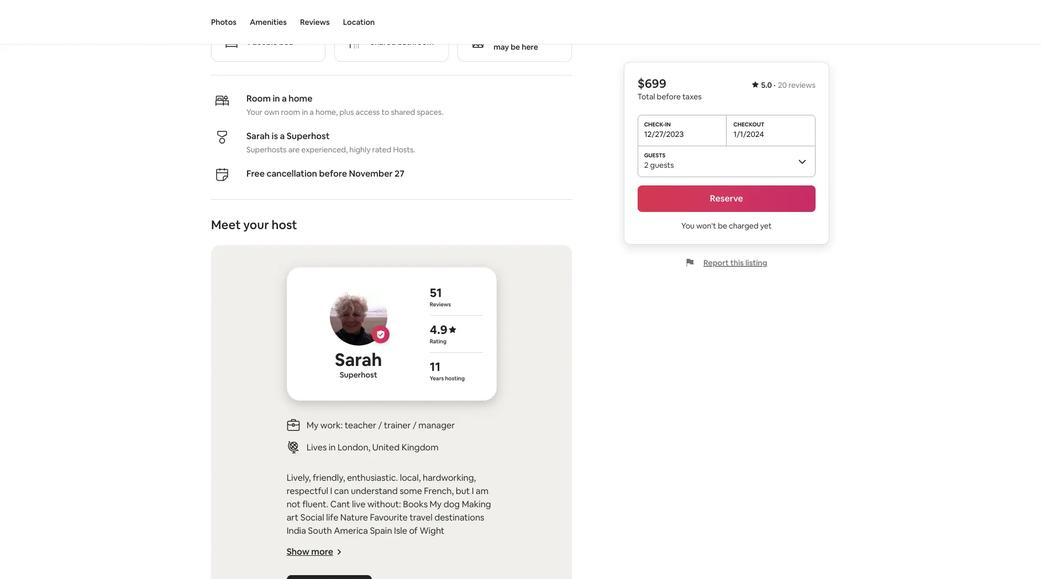Task type: locate. For each thing, give the bounding box(es) containing it.
0 vertical spatial sarah
[[247, 130, 270, 142]]

a inside sarah is a superhost superhosts are experienced, highly rated hosts.
[[280, 130, 285, 142]]

superhosts
[[247, 145, 287, 155]]

1 vertical spatial reviews
[[430, 301, 451, 308]]

in
[[273, 93, 280, 104], [302, 107, 308, 117], [329, 442, 336, 454]]

1 vertical spatial a
[[310, 107, 314, 117]]

be right won't on the right
[[718, 221, 727, 231]]

rating
[[430, 338, 447, 346]]

my
[[307, 420, 319, 432], [430, 499, 442, 511]]

art
[[287, 512, 299, 524]]

shared
[[370, 37, 396, 47]]

1 vertical spatial in
[[302, 107, 308, 117]]

respectful
[[287, 486, 328, 498]]

guests inside other guests may be here
[[517, 32, 542, 42]]

home
[[289, 93, 313, 104]]

4.9
[[430, 322, 448, 338]]

1 horizontal spatial in
[[302, 107, 308, 117]]

5.0 · 20 reviews
[[761, 80, 816, 90]]

51 reviews
[[430, 285, 451, 308]]

0 vertical spatial a
[[282, 93, 287, 104]]

travel
[[410, 512, 433, 524]]

guests inside dropdown button
[[650, 160, 674, 170]]

show more link
[[287, 547, 342, 558]]

superhost
[[287, 130, 330, 142], [340, 370, 377, 380]]

1/1/2024
[[734, 129, 764, 139]]

listing
[[746, 258, 768, 268]]

a up room
[[282, 93, 287, 104]]

2 guests button
[[638, 146, 816, 177]]

in down home
[[302, 107, 308, 117]]

fluent.
[[303, 499, 329, 511]]

0 vertical spatial in
[[273, 93, 280, 104]]

0 vertical spatial before
[[657, 92, 681, 102]]

i left the am
[[472, 486, 474, 498]]

1 double bed
[[247, 37, 294, 47]]

1
[[247, 37, 250, 47]]

meet your host
[[211, 217, 297, 233]]

0 horizontal spatial guests
[[517, 32, 542, 42]]

reviews
[[300, 17, 330, 27], [430, 301, 451, 308]]

5.0
[[761, 80, 772, 90]]

in up own
[[273, 93, 280, 104]]

a
[[282, 93, 287, 104], [310, 107, 314, 117], [280, 130, 285, 142]]

0 horizontal spatial my
[[307, 420, 319, 432]]

double
[[252, 37, 278, 47]]

show more
[[287, 547, 333, 558]]

life
[[326, 512, 338, 524]]

my left work:
[[307, 420, 319, 432]]

reviews down 51
[[430, 301, 451, 308]]

1 vertical spatial sarah
[[335, 349, 382, 371]]

but
[[456, 486, 470, 498]]

1 vertical spatial my
[[430, 499, 442, 511]]

sarah user profile image
[[330, 288, 387, 346], [330, 288, 387, 346]]

guests right other
[[517, 32, 542, 42]]

shared
[[391, 107, 415, 117]]

0 vertical spatial reviews
[[300, 17, 330, 27]]

india
[[287, 526, 306, 537]]

highly
[[350, 145, 371, 155]]

2 vertical spatial in
[[329, 442, 336, 454]]

friendly,
[[313, 473, 345, 484]]

a right is
[[280, 130, 285, 142]]

is
[[272, 130, 278, 142]]

reviews button
[[300, 0, 330, 44]]

sarah inside sarah is a superhost superhosts are experienced, highly rated hosts.
[[247, 130, 270, 142]]

location button
[[343, 0, 375, 44]]

superhost inside sarah superhost
[[340, 370, 377, 380]]

kingdom
[[402, 442, 439, 454]]

/ right trainer
[[413, 420, 417, 432]]

a left home, in the left of the page
[[310, 107, 314, 117]]

reserve
[[710, 193, 743, 205]]

lively,
[[287, 473, 311, 484]]

my inside lively, friendly, enthusiastic. local, hardworking, respectful  i can understand some french, but i am not fluent. cant live without: books my dog making art social life nature  favourite travel destinations india south america spain isle of wight
[[430, 499, 442, 511]]

1 vertical spatial before
[[319, 168, 347, 180]]

0 horizontal spatial i
[[330, 486, 332, 498]]

guests right 2
[[650, 160, 674, 170]]

0 vertical spatial superhost
[[287, 130, 330, 142]]

0 vertical spatial be
[[511, 42, 520, 52]]

0 horizontal spatial in
[[273, 93, 280, 104]]

a for superhost
[[280, 130, 285, 142]]

be right the 'may'
[[511, 42, 520, 52]]

2 horizontal spatial in
[[329, 442, 336, 454]]

in for lives
[[329, 442, 336, 454]]

of
[[409, 526, 418, 537]]

guests
[[517, 32, 542, 42], [650, 160, 674, 170]]

1 horizontal spatial /
[[413, 420, 417, 432]]

0 horizontal spatial be
[[511, 42, 520, 52]]

bathroom
[[398, 37, 434, 47]]

0 horizontal spatial before
[[319, 168, 347, 180]]

1 horizontal spatial before
[[657, 92, 681, 102]]

0 horizontal spatial /
[[378, 420, 382, 432]]

/ left trainer
[[378, 420, 382, 432]]

some
[[400, 486, 422, 498]]

i left 'can' at the bottom left
[[330, 486, 332, 498]]

1 horizontal spatial sarah
[[335, 349, 382, 371]]

0 vertical spatial guests
[[517, 32, 542, 42]]

2 vertical spatial a
[[280, 130, 285, 142]]

before down experienced,
[[319, 168, 347, 180]]

this
[[731, 258, 744, 268]]

amenities button
[[250, 0, 287, 44]]

experienced,
[[301, 145, 348, 155]]

1 horizontal spatial superhost
[[340, 370, 377, 380]]

1 horizontal spatial guests
[[650, 160, 674, 170]]

1 horizontal spatial my
[[430, 499, 442, 511]]

taxes
[[683, 92, 702, 102]]

my down french, at the left of the page
[[430, 499, 442, 511]]

won't
[[697, 221, 717, 231]]

favourite
[[370, 512, 408, 524]]

1 vertical spatial guests
[[650, 160, 674, 170]]

show
[[287, 547, 310, 558]]

2 guests
[[644, 160, 674, 170]]

dog
[[444, 499, 460, 511]]

0 horizontal spatial sarah
[[247, 130, 270, 142]]

sarah down verified host icon
[[335, 349, 382, 371]]

/
[[378, 420, 382, 432], [413, 420, 417, 432]]

superhost up are
[[287, 130, 330, 142]]

free
[[247, 168, 265, 180]]

here
[[522, 42, 538, 52]]

sarah up superhosts
[[247, 130, 270, 142]]

are
[[288, 145, 300, 155]]

access
[[356, 107, 380, 117]]

spaces.
[[417, 107, 444, 117]]

1 vertical spatial superhost
[[340, 370, 377, 380]]

free cancellation before november 27
[[247, 168, 405, 180]]

in right lives
[[329, 442, 336, 454]]

be inside other guests may be here
[[511, 42, 520, 52]]

room
[[247, 93, 271, 104]]

books
[[403, 499, 428, 511]]

superhost down verified host icon
[[340, 370, 377, 380]]

reviews left location
[[300, 17, 330, 27]]

report this listing button
[[686, 258, 768, 268]]

1 horizontal spatial reviews
[[430, 301, 451, 308]]

south
[[308, 526, 332, 537]]

own
[[264, 107, 279, 117]]

am
[[476, 486, 489, 498]]

cant
[[330, 499, 350, 511]]

0 horizontal spatial reviews
[[300, 17, 330, 27]]

before down $699
[[657, 92, 681, 102]]

20
[[778, 80, 787, 90]]

1 horizontal spatial be
[[718, 221, 727, 231]]

1 horizontal spatial i
[[472, 486, 474, 498]]

reviews
[[789, 80, 816, 90]]

0 horizontal spatial superhost
[[287, 130, 330, 142]]

before inside $699 total before taxes
[[657, 92, 681, 102]]



Task type: describe. For each thing, give the bounding box(es) containing it.
trainer
[[384, 420, 411, 432]]

lives in london, united kingdom
[[307, 442, 439, 454]]

hardworking,
[[423, 473, 476, 484]]

2 / from the left
[[413, 420, 417, 432]]

before for $699
[[657, 92, 681, 102]]

12/27/2023
[[644, 129, 684, 139]]

to
[[382, 107, 389, 117]]

isle
[[394, 526, 407, 537]]

plus
[[340, 107, 354, 117]]

amenities
[[250, 17, 287, 27]]

27
[[395, 168, 405, 180]]

lives
[[307, 442, 327, 454]]

superhost inside sarah is a superhost superhosts are experienced, highly rated hosts.
[[287, 130, 330, 142]]

location
[[343, 17, 375, 27]]

hosts.
[[393, 145, 416, 155]]

11
[[430, 359, 441, 375]]

can
[[334, 486, 349, 498]]

1 vertical spatial be
[[718, 221, 727, 231]]

not
[[287, 499, 301, 511]]

your
[[243, 217, 269, 233]]

your
[[247, 107, 263, 117]]

room
[[281, 107, 300, 117]]

1 / from the left
[[378, 420, 382, 432]]

1 i from the left
[[330, 486, 332, 498]]

america
[[334, 526, 368, 537]]

yet
[[760, 221, 772, 231]]

charged
[[729, 221, 759, 231]]

in for room
[[273, 93, 280, 104]]

2
[[644, 160, 649, 170]]

social
[[301, 512, 324, 524]]

spain
[[370, 526, 392, 537]]

understand
[[351, 486, 398, 498]]

work:
[[321, 420, 343, 432]]

teacher
[[345, 420, 376, 432]]

years
[[430, 375, 444, 383]]

november
[[349, 168, 393, 180]]

report
[[704, 258, 729, 268]]

more
[[311, 547, 333, 558]]

shared bathroom
[[370, 37, 434, 47]]

local,
[[400, 473, 421, 484]]

a for home
[[282, 93, 287, 104]]

guests for 2 guests
[[650, 160, 674, 170]]

room in a home your own room in a home, plus access to shared spaces.
[[247, 93, 444, 117]]

you won't be charged yet
[[682, 221, 772, 231]]

destinations
[[435, 512, 485, 524]]

sarah is a superhost superhosts are experienced, highly rated hosts.
[[247, 130, 416, 155]]

host
[[272, 217, 297, 233]]

meet
[[211, 217, 241, 233]]

united
[[373, 442, 400, 454]]

verified host image
[[376, 331, 385, 339]]

guests for other guests may be here
[[517, 32, 542, 42]]

manager
[[419, 420, 455, 432]]

without:
[[368, 499, 401, 511]]

cancellation
[[267, 168, 317, 180]]

may
[[494, 42, 509, 52]]

$699
[[638, 76, 667, 91]]

nature
[[340, 512, 368, 524]]

lively, friendly, enthusiastic. local, hardworking, respectful  i can understand some french, but i am not fluent. cant live without: books my dog making art social life nature  favourite travel destinations india south america spain isle of wight
[[287, 473, 491, 537]]

11 years hosting
[[430, 359, 465, 383]]

other
[[494, 32, 515, 42]]

making
[[462, 499, 491, 511]]

photos button
[[211, 0, 237, 44]]

french,
[[424, 486, 454, 498]]

wight
[[420, 526, 445, 537]]

hosting
[[445, 375, 465, 383]]

before for free
[[319, 168, 347, 180]]

2 i from the left
[[472, 486, 474, 498]]

sarah for sarah
[[335, 349, 382, 371]]

sarah superhost
[[335, 349, 382, 380]]

my work: teacher / trainer / manager
[[307, 420, 455, 432]]

rated
[[372, 145, 392, 155]]

live
[[352, 499, 366, 511]]

photos
[[211, 17, 237, 27]]

·
[[774, 80, 776, 90]]

sarah for sarah is a superhost
[[247, 130, 270, 142]]

0 vertical spatial my
[[307, 420, 319, 432]]



Task type: vqa. For each thing, say whether or not it's contained in the screenshot.
the yet at the top of page
yes



